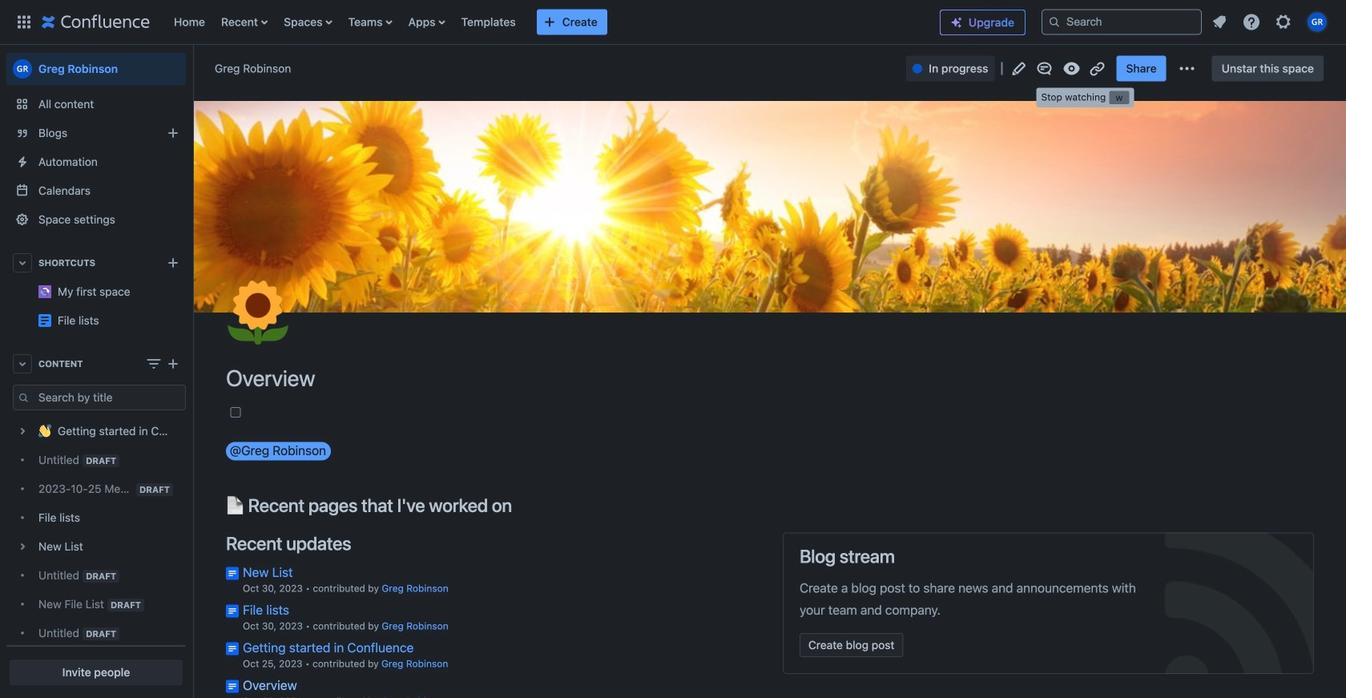 Task type: vqa. For each thing, say whether or not it's contained in the screenshot.
Change view icon
yes



Task type: describe. For each thing, give the bounding box(es) containing it.
add shortcut image
[[163, 253, 183, 272]]

list for appswitcher icon on the left top of page
[[166, 0, 927, 44]]

show inline comments image
[[1035, 59, 1054, 78]]

collapse sidebar image
[[175, 40, 210, 98]]

list for the premium icon
[[1205, 8, 1337, 36]]

search image
[[1048, 16, 1061, 28]]

global element
[[10, 0, 927, 44]]

stop watching image
[[1062, 59, 1081, 78]]

tree inside space element
[[6, 417, 186, 698]]

Search field
[[1042, 9, 1202, 35]]

notification icon image
[[1210, 12, 1229, 32]]

create image
[[163, 354, 183, 373]]



Task type: locate. For each thing, give the bounding box(es) containing it.
appswitcher icon image
[[14, 12, 34, 32]]

tree
[[6, 417, 186, 698]]

region inside space element
[[6, 385, 186, 698]]

copy link image
[[1088, 59, 1107, 78]]

file lists image
[[38, 314, 51, 327]]

banner
[[0, 0, 1346, 48]]

:sunflower: image
[[226, 281, 290, 345], [226, 281, 290, 345]]

Search by title field
[[34, 386, 185, 409]]

create a blog image
[[163, 123, 183, 143]]

copy image
[[511, 495, 530, 515]]

help icon image
[[1242, 12, 1261, 32]]

settings icon image
[[1274, 12, 1294, 32]]

edit this page image
[[1009, 59, 1029, 78]]

1 horizontal spatial list
[[1205, 8, 1337, 36]]

confluence image
[[42, 12, 150, 32], [42, 12, 150, 32]]

change view image
[[144, 354, 163, 373]]

region
[[6, 385, 186, 698]]

premium image
[[951, 16, 963, 29]]

more actions image
[[1178, 59, 1197, 78]]

None search field
[[1042, 9, 1202, 35]]

0 horizontal spatial list
[[166, 0, 927, 44]]

space element
[[0, 45, 192, 698]]

list
[[166, 0, 927, 44], [1205, 8, 1337, 36]]



